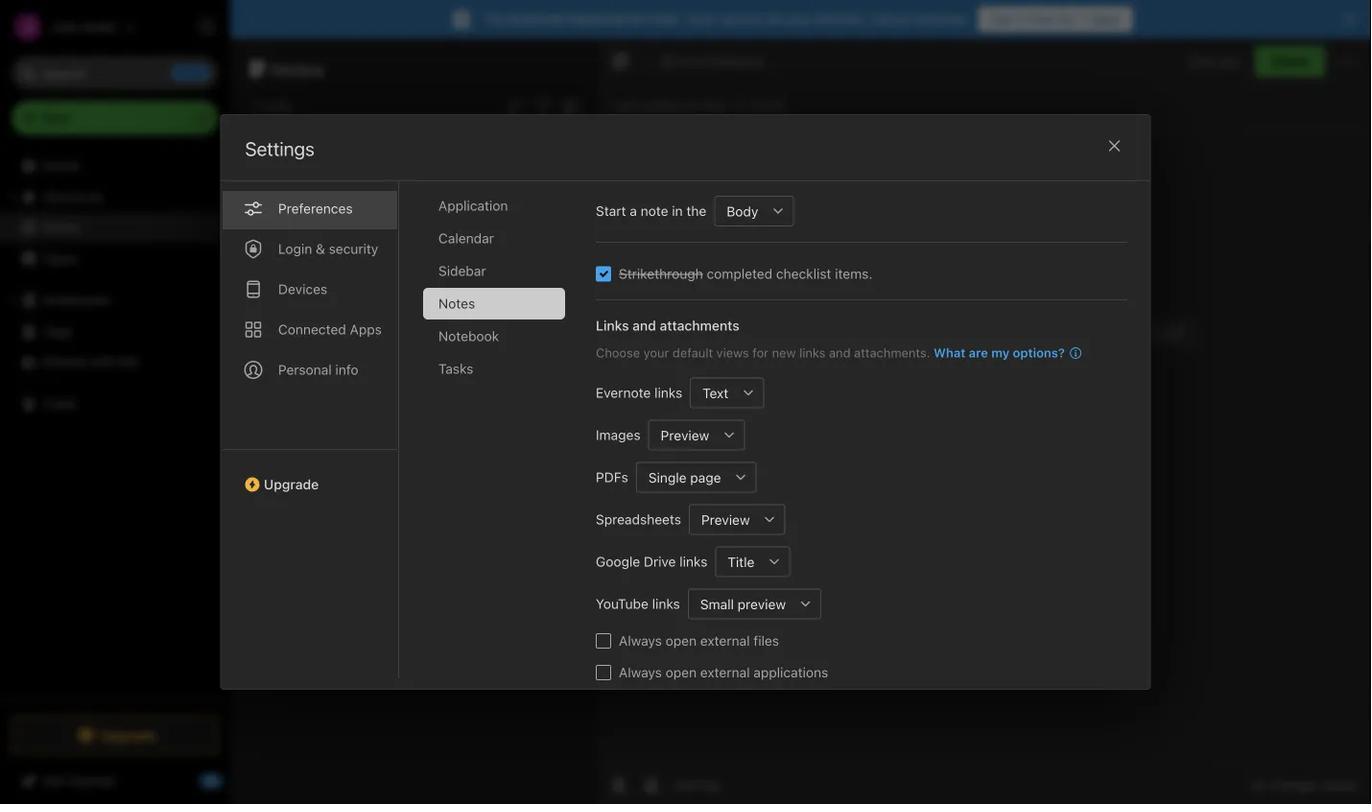 Task type: describe. For each thing, give the bounding box(es) containing it.
nov
[[703, 97, 728, 113]]

tags
[[43, 323, 72, 339]]

applications
[[753, 665, 828, 680]]

application tab
[[423, 190, 565, 222]]

Start a new note in the body or title. field
[[714, 196, 793, 226]]

new button
[[12, 101, 219, 135]]

calendar tab
[[423, 223, 565, 254]]

notebook tab
[[423, 320, 565, 352]]

for for free:
[[627, 11, 645, 27]]

files
[[753, 633, 779, 649]]

1 horizontal spatial for
[[752, 345, 768, 360]]

body button
[[714, 196, 763, 226]]

notes tab
[[423, 288, 565, 320]]

security
[[328, 241, 378, 257]]

open for always open external files
[[665, 633, 696, 649]]

0 vertical spatial note
[[263, 98, 291, 114]]

evernote links
[[595, 385, 682, 401]]

anytime.
[[916, 11, 969, 27]]

1 vertical spatial your
[[643, 345, 669, 360]]

0 vertical spatial evernote
[[509, 11, 565, 27]]

shared with me link
[[0, 346, 229, 377]]

new
[[772, 345, 796, 360]]

new
[[42, 110, 70, 126]]

links right drive at the bottom of the page
[[679, 554, 707, 570]]

free:
[[649, 11, 681, 27]]

1 horizontal spatial note
[[640, 203, 668, 219]]

what are my options?
[[933, 345, 1065, 360]]

links and attachments
[[595, 318, 739, 333]]

shortcuts
[[43, 189, 103, 205]]

small preview button
[[687, 589, 790, 619]]

single page button
[[636, 462, 725, 493]]

info
[[335, 362, 358, 378]]

single
[[648, 469, 686, 485]]

Choose default view option for Google Drive links field
[[715, 546, 790, 577]]

youtube links
[[595, 596, 680, 612]]

login & security
[[278, 241, 378, 257]]

add tag image
[[640, 773, 663, 796]]

trash
[[42, 396, 76, 412]]

preferences
[[278, 201, 352, 216]]

1 horizontal spatial a
[[629, 203, 637, 219]]

devices
[[278, 281, 327, 297]]

checklist
[[776, 266, 831, 282]]

small
[[700, 596, 734, 612]]

the
[[686, 203, 706, 219]]

sidebar
[[438, 263, 486, 279]]

links down drive at the bottom of the page
[[652, 596, 680, 612]]

strikethrough completed checklist items.
[[618, 266, 872, 282]]

google
[[595, 554, 640, 570]]

0 horizontal spatial and
[[632, 318, 656, 333]]

upgrade for the bottom upgrade popup button
[[99, 727, 156, 743]]

youtube
[[595, 596, 648, 612]]

Search text field
[[25, 56, 205, 90]]

login
[[278, 241, 312, 257]]

0 horizontal spatial personal
[[278, 362, 331, 378]]

settings tooltip
[[213, 8, 307, 46]]

shortcuts button
[[0, 181, 229, 212]]

body
[[726, 203, 758, 219]]

calendar
[[438, 230, 494, 246]]

tasks tab
[[423, 353, 565, 385]]

across
[[722, 11, 763, 27]]

title button
[[715, 546, 759, 577]]

devices.
[[815, 11, 866, 27]]

connected
[[278, 321, 346, 337]]

preview button for spreadsheets
[[688, 504, 754, 535]]

home link
[[0, 151, 230, 181]]

options?
[[1012, 345, 1065, 360]]

it
[[1016, 11, 1025, 27]]

are
[[968, 345, 988, 360]]

ago
[[334, 209, 354, 222]]

free
[[1028, 11, 1054, 27]]

Always open external files checkbox
[[595, 633, 611, 649]]

you
[[1219, 54, 1240, 68]]

get
[[990, 11, 1013, 27]]

preview
[[737, 596, 786, 612]]

1 horizontal spatial evernote
[[595, 385, 650, 401]]

notebooks link
[[0, 285, 229, 316]]

open for always open external applications
[[665, 665, 696, 680]]

1 horizontal spatial your
[[784, 11, 811, 27]]

default
[[672, 345, 713, 360]]

cancel
[[870, 11, 913, 27]]

all changes saved
[[1251, 778, 1356, 792]]

what
[[933, 345, 965, 360]]

first
[[678, 54, 704, 68]]

0 vertical spatial personal
[[569, 11, 624, 27]]

2023
[[751, 97, 783, 113]]

notebooks
[[43, 292, 110, 308]]

for for 7
[[1058, 11, 1076, 27]]

last edited on nov 17, 2023
[[611, 97, 783, 113]]

always open external files
[[618, 633, 779, 649]]

last
[[611, 97, 638, 113]]

saved
[[1322, 778, 1356, 792]]

drive
[[643, 554, 676, 570]]

minutes
[[287, 209, 331, 222]]

7
[[1080, 11, 1087, 27]]

first notebook button
[[654, 48, 771, 75]]

&
[[315, 241, 325, 257]]

links right new
[[799, 345, 825, 360]]

get it free for 7 days
[[990, 11, 1121, 27]]

small preview
[[700, 596, 786, 612]]

notebook inside tab
[[438, 328, 499, 344]]

expand notebooks image
[[5, 293, 20, 308]]

text
[[702, 385, 728, 401]]

only you
[[1189, 54, 1240, 68]]

sidebar tab
[[423, 255, 565, 287]]



Task type: locate. For each thing, give the bounding box(es) containing it.
external for applications
[[700, 665, 750, 680]]

1 note
[[253, 98, 291, 114]]

Choose default view option for Images field
[[648, 420, 744, 451]]

1 vertical spatial personal
[[278, 362, 331, 378]]

personal info
[[278, 362, 358, 378]]

0 vertical spatial settings
[[242, 19, 291, 34]]

items.
[[835, 266, 872, 282]]

share
[[1271, 53, 1309, 69]]

your
[[784, 11, 811, 27], [643, 345, 669, 360]]

attachments.
[[854, 345, 930, 360]]

0 horizontal spatial notebook
[[438, 328, 499, 344]]

text button
[[690, 378, 733, 408]]

all
[[766, 11, 780, 27]]

1 vertical spatial preview button
[[688, 504, 754, 535]]

1 vertical spatial always
[[618, 665, 662, 680]]

add a reminder image
[[607, 773, 630, 796]]

tasks down 'notebook' tab at the top of page
[[438, 361, 473, 377]]

Choose default view option for PDFs field
[[636, 462, 756, 493]]

all
[[1251, 778, 1266, 792]]

1 horizontal spatial upgrade button
[[221, 449, 398, 500]]

share button
[[1255, 46, 1325, 77]]

first notebook
[[678, 54, 764, 68]]

2 external from the top
[[700, 665, 750, 680]]

tasks inside "button"
[[42, 250, 77, 266]]

always right "always open external applications" checkbox
[[618, 665, 662, 680]]

for left 7
[[1058, 11, 1076, 27]]

settings image
[[196, 15, 219, 38]]

external up always open external applications at the bottom of page
[[700, 633, 750, 649]]

your right the all
[[784, 11, 811, 27]]

note right 1
[[263, 98, 291, 114]]

Choose default view option for YouTube links field
[[687, 589, 821, 619]]

with
[[90, 354, 116, 369]]

always for always open external files
[[618, 633, 662, 649]]

0 horizontal spatial for
[[627, 11, 645, 27]]

1 horizontal spatial upgrade
[[263, 476, 318, 492]]

1 vertical spatial external
[[700, 665, 750, 680]]

0 horizontal spatial upgrade
[[99, 727, 156, 743]]

tasks up notebooks
[[42, 250, 77, 266]]

edited
[[641, 97, 680, 113]]

1 vertical spatial note
[[640, 203, 668, 219]]

for left the free:
[[627, 11, 645, 27]]

links
[[595, 318, 629, 333]]

trash link
[[0, 389, 229, 419]]

me
[[119, 354, 138, 369]]

open
[[665, 633, 696, 649], [665, 665, 696, 680]]

for
[[627, 11, 645, 27], [1058, 11, 1076, 27], [752, 345, 768, 360]]

tab list for application
[[221, 171, 399, 678]]

evernote right try
[[509, 11, 565, 27]]

settings right settings icon
[[242, 19, 291, 34]]

notes inside 'tab'
[[438, 296, 475, 311]]

1 horizontal spatial notes
[[272, 58, 324, 80]]

1
[[253, 98, 259, 114]]

strikethrough
[[618, 266, 703, 282]]

0 vertical spatial upgrade
[[263, 476, 318, 492]]

notebook inside "button"
[[707, 54, 764, 68]]

0 horizontal spatial tasks
[[42, 250, 77, 266]]

0 horizontal spatial a
[[255, 209, 262, 222]]

tags button
[[0, 316, 229, 346]]

for inside button
[[1058, 11, 1076, 27]]

views
[[716, 345, 749, 360]]

expand note image
[[609, 50, 632, 73]]

0 horizontal spatial tab list
[[221, 171, 399, 678]]

0 horizontal spatial your
[[643, 345, 669, 360]]

1 external from the top
[[700, 633, 750, 649]]

17,
[[731, 97, 747, 113]]

1 horizontal spatial tab list
[[423, 190, 580, 678]]

1 vertical spatial evernote
[[595, 385, 650, 401]]

preview button up single page button
[[648, 420, 714, 451]]

choose
[[595, 345, 640, 360]]

1 vertical spatial upgrade
[[99, 727, 156, 743]]

preview up title button at the right
[[701, 512, 750, 528]]

tree
[[0, 151, 230, 699]]

a few minutes ago
[[255, 209, 354, 222]]

tree containing home
[[0, 151, 230, 699]]

1 vertical spatial upgrade button
[[12, 716, 219, 754]]

only
[[1189, 54, 1215, 68]]

spreadsheets
[[595, 511, 681, 527]]

preview button for images
[[648, 420, 714, 451]]

days
[[1091, 11, 1121, 27]]

open down always open external files
[[665, 665, 696, 680]]

upgrade
[[263, 476, 318, 492], [99, 727, 156, 743]]

1 vertical spatial tasks
[[438, 361, 473, 377]]

notes link
[[0, 212, 229, 243]]

shared
[[42, 354, 86, 369]]

2 always from the top
[[618, 665, 662, 680]]

0 vertical spatial tasks
[[42, 250, 77, 266]]

1 vertical spatial and
[[829, 345, 850, 360]]

0 vertical spatial preview button
[[648, 420, 714, 451]]

personal up expand note icon
[[569, 11, 624, 27]]

tasks button
[[0, 243, 229, 273]]

notes up 1 note
[[272, 58, 324, 80]]

0 vertical spatial preview
[[660, 427, 709, 443]]

Choose default view option for Spreadsheets field
[[688, 504, 785, 535]]

and right links
[[632, 318, 656, 333]]

a right start
[[629, 203, 637, 219]]

notebook down across
[[707, 54, 764, 68]]

0 vertical spatial notes
[[272, 58, 324, 80]]

Choose default view option for Evernote links field
[[690, 378, 764, 408]]

attachments
[[659, 318, 739, 333]]

notebook
[[707, 54, 764, 68], [438, 328, 499, 344]]

tab list containing application
[[423, 190, 580, 678]]

settings down 1 note
[[245, 137, 315, 160]]

page
[[690, 469, 721, 485]]

1 always from the top
[[618, 633, 662, 649]]

notebook down notes 'tab'
[[438, 328, 499, 344]]

a
[[629, 203, 637, 219], [255, 209, 262, 222]]

images
[[595, 427, 640, 443]]

0 vertical spatial upgrade button
[[221, 449, 398, 500]]

personal
[[569, 11, 624, 27], [278, 362, 331, 378]]

and
[[632, 318, 656, 333], [829, 345, 850, 360]]

preview up 'single page'
[[660, 427, 709, 443]]

title
[[727, 554, 754, 570]]

2 vertical spatial notes
[[438, 296, 475, 311]]

few
[[265, 209, 284, 222]]

preview button
[[648, 420, 714, 451], [688, 504, 754, 535]]

your down links and attachments
[[643, 345, 669, 360]]

note left 'in'
[[640, 203, 668, 219]]

pdfs
[[595, 469, 628, 485]]

home
[[42, 158, 79, 174]]

preview inside preview field
[[660, 427, 709, 443]]

note
[[263, 98, 291, 114], [640, 203, 668, 219]]

1 vertical spatial notes
[[42, 219, 79, 235]]

my
[[991, 345, 1009, 360]]

0 vertical spatial notebook
[[707, 54, 764, 68]]

Select303 checkbox
[[595, 266, 611, 282]]

0 vertical spatial your
[[784, 11, 811, 27]]

in
[[672, 203, 682, 219]]

links
[[799, 345, 825, 360], [654, 385, 682, 401], [679, 554, 707, 570], [652, 596, 680, 612]]

2 horizontal spatial for
[[1058, 11, 1076, 27]]

0 vertical spatial and
[[632, 318, 656, 333]]

always right always open external files option
[[618, 633, 662, 649]]

shared with me
[[42, 354, 138, 369]]

0 vertical spatial open
[[665, 633, 696, 649]]

always for always open external applications
[[618, 665, 662, 680]]

0 horizontal spatial note
[[263, 98, 291, 114]]

0 horizontal spatial upgrade button
[[12, 716, 219, 754]]

2 horizontal spatial notes
[[438, 296, 475, 311]]

always
[[618, 633, 662, 649], [618, 665, 662, 680]]

start
[[595, 203, 626, 219]]

preview for images
[[660, 427, 709, 443]]

0 vertical spatial external
[[700, 633, 750, 649]]

single page
[[648, 469, 721, 485]]

0 horizontal spatial evernote
[[509, 11, 565, 27]]

start a note in the
[[595, 203, 706, 219]]

tasks
[[42, 250, 77, 266], [438, 361, 473, 377]]

personal down connected
[[278, 362, 331, 378]]

1 vertical spatial preview
[[701, 512, 750, 528]]

settings
[[242, 19, 291, 34], [245, 137, 315, 160]]

0 horizontal spatial notes
[[42, 219, 79, 235]]

tab list
[[221, 171, 399, 678], [423, 190, 580, 678]]

evernote down choose
[[595, 385, 650, 401]]

1 horizontal spatial personal
[[569, 11, 624, 27]]

on
[[684, 97, 699, 113]]

and left attachments.
[[829, 345, 850, 360]]

1 open from the top
[[665, 633, 696, 649]]

notes down sidebar
[[438, 296, 475, 311]]

1 horizontal spatial notebook
[[707, 54, 764, 68]]

always open external applications
[[618, 665, 828, 680]]

untitled
[[255, 148, 306, 164]]

preview
[[660, 427, 709, 443], [701, 512, 750, 528]]

notes down shortcuts
[[42, 219, 79, 235]]

1 vertical spatial notebook
[[438, 328, 499, 344]]

tasks inside tab
[[438, 361, 473, 377]]

external for files
[[700, 633, 750, 649]]

open up always open external applications at the bottom of page
[[665, 633, 696, 649]]

None search field
[[25, 56, 205, 90]]

Always open external applications checkbox
[[595, 665, 611, 680]]

Note Editor text field
[[596, 131, 1371, 765]]

close image
[[1103, 134, 1126, 157]]

links left "text" button
[[654, 385, 682, 401]]

tab list containing preferences
[[221, 171, 399, 678]]

1 vertical spatial settings
[[245, 137, 315, 160]]

completed
[[706, 266, 772, 282]]

connected apps
[[278, 321, 381, 337]]

preview for spreadsheets
[[701, 512, 750, 528]]

1 horizontal spatial and
[[829, 345, 850, 360]]

try evernote personal for free: sync across all your devices. cancel anytime.
[[485, 11, 969, 27]]

tab list for start a note in the
[[423, 190, 580, 678]]

1 horizontal spatial tasks
[[438, 361, 473, 377]]

settings inside tooltip
[[242, 19, 291, 34]]

1 vertical spatial open
[[665, 665, 696, 680]]

2 open from the top
[[665, 665, 696, 680]]

note window element
[[596, 38, 1371, 804]]

choose your default views for new links and attachments.
[[595, 345, 930, 360]]

a left few
[[255, 209, 262, 222]]

preview inside choose default view option for spreadsheets field
[[701, 512, 750, 528]]

notes inside tree
[[42, 219, 79, 235]]

0 vertical spatial always
[[618, 633, 662, 649]]

for left new
[[752, 345, 768, 360]]

external down always open external files
[[700, 665, 750, 680]]

upgrade for the rightmost upgrade popup button
[[263, 476, 318, 492]]

google drive links
[[595, 554, 707, 570]]

preview button up title button at the right
[[688, 504, 754, 535]]



Task type: vqa. For each thing, say whether or not it's contained in the screenshot.


